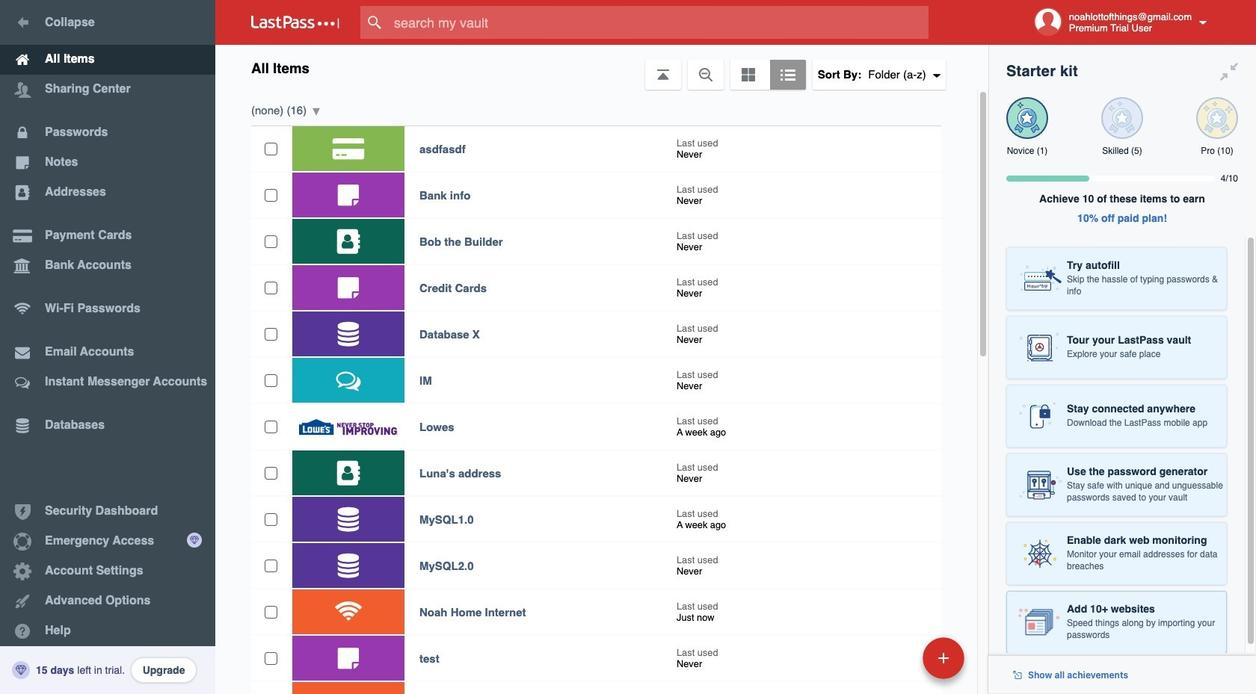 Task type: describe. For each thing, give the bounding box(es) containing it.
new item navigation
[[820, 633, 974, 695]]

new item element
[[820, 637, 970, 680]]

vault options navigation
[[215, 45, 989, 90]]



Task type: locate. For each thing, give the bounding box(es) containing it.
lastpass image
[[251, 16, 339, 29]]

main navigation navigation
[[0, 0, 215, 695]]

search my vault text field
[[360, 6, 958, 39]]

Search search field
[[360, 6, 958, 39]]



Task type: vqa. For each thing, say whether or not it's contained in the screenshot.
search my vault 'text field'
yes



